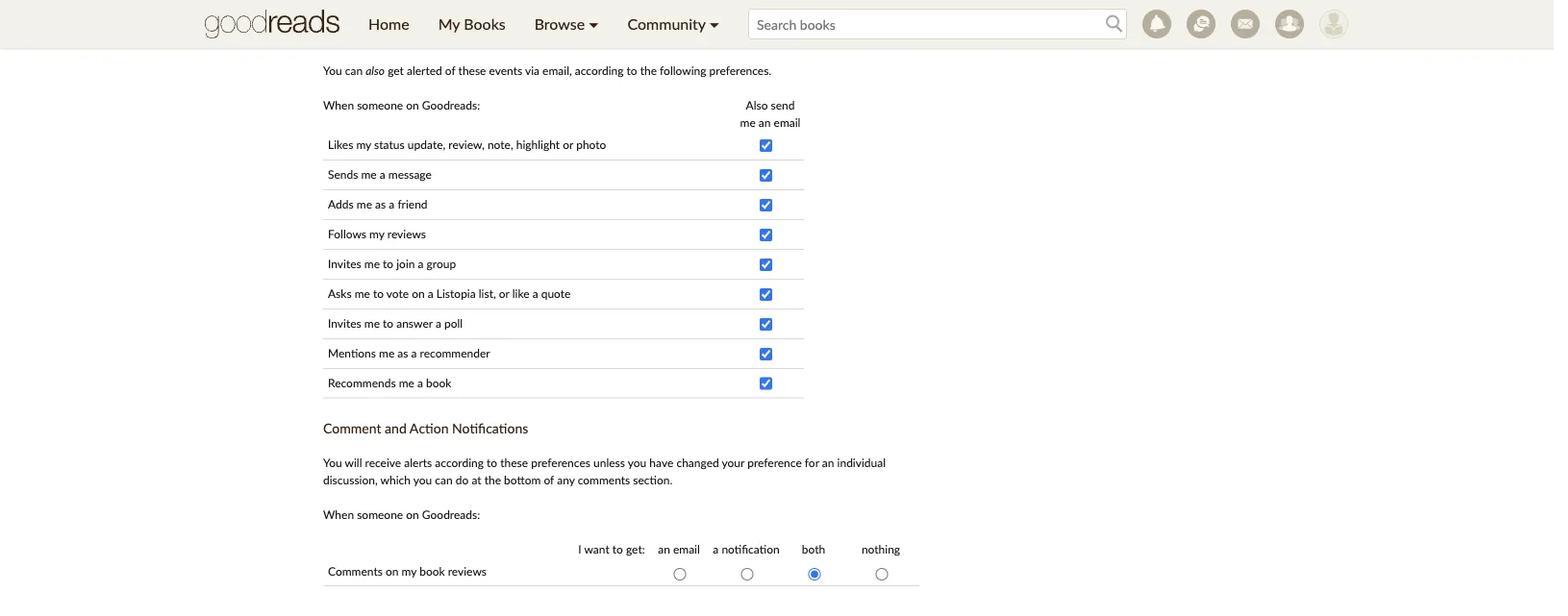 Task type: vqa. For each thing, say whether or not it's contained in the screenshot.
friend's as
yes



Task type: describe. For each thing, give the bounding box(es) containing it.
i want to get:
[[578, 543, 645, 557]]

the inside you will receive alerts according to these preferences unless you have     changed your preference for an individual discussion, which you can do at     the bottom of any comments section.
[[485, 474, 501, 487]]

notification inside you will always get alerted with notifications about invitations, likes, and mentions.     to access your notifications, click on the notification icon
[[478, 21, 536, 35]]

want
[[584, 543, 610, 557]]

comment and action notifications
[[323, 421, 528, 437]]

about
[[551, 0, 580, 14]]

invites for invites me to join a group
[[328, 256, 361, 270]]

changed
[[677, 456, 719, 470]]

comment
[[323, 421, 381, 437]]

likes
[[328, 137, 353, 151]]

note,
[[488, 137, 513, 151]]

me for invites me to answer a poll
[[364, 316, 380, 330]]

▾ for community ▾
[[710, 14, 720, 33]]

invites me to answer a poll
[[328, 316, 463, 330]]

these for events
[[458, 63, 486, 77]]

with
[[459, 0, 482, 14]]

invites for invites me to answer a poll
[[328, 316, 361, 330]]

likes my status update, review, note, highlight or photo
[[328, 137, 606, 151]]

comments
[[578, 474, 630, 487]]

Search books text field
[[748, 9, 1128, 39]]

send
[[771, 98, 795, 112]]

events
[[489, 63, 523, 77]]

me for adds me as a friend
[[357, 197, 372, 211]]

someone for comment
[[357, 98, 403, 112]]

on down 'which'
[[406, 508, 419, 522]]

a left listopia
[[428, 286, 434, 300]]

will for receive
[[345, 456, 362, 470]]

on right 'vote'
[[412, 286, 425, 300]]

bottom
[[504, 474, 541, 487]]

your inside you will always get alerted with notifications about invitations, likes, and mentions.     to access your notifications, click on the notification icon
[[323, 21, 346, 35]]

a notification
[[713, 543, 780, 557]]

asks
[[328, 286, 352, 300]]

via
[[525, 63, 540, 77]]

when someone on goodreads: for i
[[323, 508, 480, 522]]

me for invites me to join a group
[[364, 256, 380, 270]]

0 horizontal spatial you
[[413, 474, 432, 487]]

preferences
[[531, 456, 591, 470]]

both
[[802, 543, 826, 557]]

asks me to vote on a listopia list, or like a quote
[[328, 286, 571, 300]]

recommends me a book
[[328, 375, 452, 389]]

0 horizontal spatial or
[[499, 286, 510, 300]]

will for always
[[345, 0, 362, 14]]

an email
[[658, 543, 700, 557]]

also
[[366, 63, 385, 77]]

answer
[[397, 316, 433, 330]]

also send me an email
[[740, 98, 801, 129]]

mentions.
[[691, 0, 740, 14]]

home
[[368, 14, 409, 33]]

someone for i
[[357, 508, 403, 522]]

always
[[365, 0, 399, 14]]

my group discussions image
[[1187, 10, 1216, 38]]

page.
[[681, 21, 708, 35]]

books
[[464, 14, 506, 33]]

a down answer
[[411, 346, 417, 360]]

recommender
[[420, 346, 490, 360]]

friend
[[398, 197, 428, 211]]

discussion,
[[323, 474, 378, 487]]

sends me a message
[[328, 167, 432, 181]]

mentions
[[328, 346, 376, 360]]

notifications
[[452, 421, 528, 437]]

i
[[578, 543, 582, 557]]

icon
[[539, 21, 560, 35]]

to for asks me to vote on a listopia list, or like a quote
[[373, 286, 384, 300]]

my books link
[[424, 0, 520, 48]]

notifications
[[485, 0, 548, 14]]

0 horizontal spatial of
[[445, 63, 456, 77]]

you can also get alerted of these events via email, according to the following preferences.
[[323, 63, 772, 77]]

when someone on goodreads: for comment
[[323, 98, 480, 112]]

an inside you will receive alerts according to these preferences unless you have     changed your preference for an individual discussion, which you can do at     the bottom of any comments section.
[[822, 456, 835, 470]]

alerts
[[404, 456, 432, 470]]

as for friend
[[375, 197, 386, 211]]

to down top
[[627, 63, 637, 77]]

access
[[758, 0, 791, 14]]

you will receive alerts according to these preferences unless you have     changed your preference for an individual discussion, which you can do at     the bottom of any comments section.
[[323, 456, 886, 487]]

icn nav notifications image
[[563, 15, 592, 44]]

do
[[456, 474, 469, 487]]

photo
[[576, 137, 606, 151]]

1 vertical spatial notification
[[722, 543, 780, 557]]

community
[[628, 14, 706, 33]]

listopia
[[437, 286, 476, 300]]

receive
[[365, 456, 401, 470]]

an inside also send me an email
[[759, 115, 771, 129]]

invites me to join a group
[[328, 256, 456, 270]]

adds me as a friend
[[328, 197, 428, 211]]

unless
[[594, 456, 625, 470]]

Search for books to add to your shelves search field
[[748, 9, 1128, 39]]

on inside you will always get alerted with notifications about invitations, likes, and mentions.     to access your notifications, click on the notification icon
[[443, 21, 456, 35]]

preference
[[748, 456, 802, 470]]

also
[[746, 98, 768, 112]]

when for comment and action notifications
[[323, 98, 354, 112]]

click
[[417, 21, 440, 35]]

me for mentions me as a recommender
[[379, 346, 395, 360]]

2 horizontal spatial of
[[648, 21, 658, 35]]

1 horizontal spatial at
[[595, 21, 605, 35]]

a left poll
[[436, 316, 441, 330]]

the left the following
[[640, 63, 657, 77]]

a down mentions me as a recommender
[[417, 375, 423, 389]]

2 vertical spatial an
[[658, 543, 670, 557]]

on up update,
[[406, 98, 419, 112]]

goodreads: for want
[[422, 508, 480, 522]]

home link
[[354, 0, 424, 48]]

update,
[[408, 137, 446, 151]]

group
[[427, 256, 456, 270]]

community ▾ button
[[613, 0, 734, 48]]

email,
[[543, 63, 572, 77]]

as for recommender
[[398, 346, 408, 360]]

when for i want to get:
[[323, 508, 354, 522]]

section.
[[633, 474, 673, 487]]

a right an email
[[713, 543, 719, 557]]

me inside also send me an email
[[740, 115, 756, 129]]

my
[[438, 14, 460, 33]]

you for you will always get alerted with notifications about invitations, likes, and mentions.     to access your notifications, click on the notification icon
[[323, 0, 342, 14]]

goodreads: for and
[[422, 98, 480, 112]]



Task type: locate. For each thing, give the bounding box(es) containing it.
email
[[774, 115, 801, 129], [673, 543, 700, 557]]

1 horizontal spatial and
[[669, 0, 688, 14]]

me for recommends me a book
[[399, 375, 415, 389]]

you will always get alerted with notifications about invitations, likes, and mentions.     to access your notifications, click on the notification icon
[[323, 0, 791, 35]]

3 you from the top
[[323, 456, 342, 470]]

0 vertical spatial email
[[774, 115, 801, 129]]

1 horizontal spatial of
[[544, 474, 554, 487]]

reviews up "join"
[[387, 227, 426, 240]]

None checkbox
[[760, 169, 773, 182], [760, 199, 773, 212], [760, 229, 773, 241], [760, 259, 773, 271], [760, 288, 773, 301], [760, 318, 773, 331], [760, 169, 773, 182], [760, 199, 773, 212], [760, 229, 773, 241], [760, 259, 773, 271], [760, 288, 773, 301], [760, 318, 773, 331]]

book down recommender
[[426, 375, 452, 389]]

alerted down click
[[407, 63, 442, 77]]

a left friend
[[389, 197, 395, 211]]

0 vertical spatial and
[[669, 0, 688, 14]]

0 horizontal spatial at
[[472, 474, 482, 487]]

get for also
[[388, 63, 404, 77]]

0 horizontal spatial can
[[345, 63, 363, 77]]

to inside you will receive alerts according to these preferences unless you have     changed your preference for an individual discussion, which you can do at     the bottom of any comments section.
[[487, 456, 498, 470]]

notification left both
[[722, 543, 780, 557]]

preferences.
[[710, 63, 772, 77]]

these left events
[[458, 63, 486, 77]]

1 vertical spatial an
[[822, 456, 835, 470]]

2 when someone on goodreads: from the top
[[323, 508, 480, 522]]

of down "my"
[[445, 63, 456, 77]]

0 vertical spatial these
[[458, 63, 486, 77]]

on right comments at left bottom
[[386, 565, 399, 579]]

like
[[513, 286, 530, 300]]

invites down follows
[[328, 256, 361, 270]]

1 vertical spatial reviews
[[448, 565, 487, 579]]

or left like
[[499, 286, 510, 300]]

will inside you will receive alerts according to these preferences unless you have     changed your preference for an individual discussion, which you can do at     the bottom of any comments section.
[[345, 456, 362, 470]]

1 horizontal spatial reviews
[[448, 565, 487, 579]]

your right changed
[[722, 456, 745, 470]]

someone down 'which'
[[357, 508, 403, 522]]

1 vertical spatial at
[[472, 474, 482, 487]]

alerted
[[421, 0, 457, 14], [407, 63, 442, 77]]

0 vertical spatial as
[[375, 197, 386, 211]]

0 horizontal spatial as
[[375, 197, 386, 211]]

according inside you will receive alerts according to these preferences unless you have     changed your preference for an individual discussion, which you can do at     the bottom of any comments section.
[[435, 456, 484, 470]]

the inside you will always get alerted with notifications about invitations, likes, and mentions.     to access your notifications, click on the notification icon
[[459, 21, 475, 35]]

0 vertical spatial of
[[648, 21, 658, 35]]

2 you from the top
[[323, 63, 342, 77]]

you for you will receive alerts according to these preferences unless you have     changed your preference for an individual discussion, which you can do at     the bottom of any comments section.
[[323, 456, 342, 470]]

1 vertical spatial when someone on goodreads:
[[323, 508, 480, 522]]

notification
[[478, 21, 536, 35], [722, 543, 780, 557]]

1 vertical spatial alerted
[[407, 63, 442, 77]]

1 vertical spatial my
[[370, 227, 385, 240]]

can
[[345, 63, 363, 77], [435, 474, 453, 487]]

you left always
[[323, 0, 342, 14]]

my books
[[438, 14, 506, 33]]

None radio
[[809, 569, 821, 581], [876, 569, 888, 581], [809, 569, 821, 581], [876, 569, 888, 581]]

1 vertical spatial can
[[435, 474, 453, 487]]

1 vertical spatial someone
[[357, 508, 403, 522]]

when someone on goodreads:
[[323, 98, 480, 112], [323, 508, 480, 522]]

1 vertical spatial according
[[435, 456, 484, 470]]

0 vertical spatial will
[[345, 0, 362, 14]]

0 horizontal spatial your
[[323, 21, 346, 35]]

1 vertical spatial you
[[413, 474, 432, 487]]

the
[[459, 21, 475, 35], [608, 21, 625, 35], [661, 21, 678, 35], [640, 63, 657, 77], [485, 474, 501, 487]]

you down alerts
[[413, 474, 432, 487]]

my
[[356, 137, 371, 151], [370, 227, 385, 240], [402, 565, 417, 579]]

0 vertical spatial your
[[323, 21, 346, 35]]

and left action
[[385, 421, 407, 437]]

0 vertical spatial when
[[323, 98, 354, 112]]

you
[[628, 456, 647, 470], [413, 474, 432, 487]]

0 vertical spatial or
[[563, 137, 573, 151]]

will inside you will always get alerted with notifications about invitations, likes, and mentions.     to access your notifications, click on the notification icon
[[345, 0, 362, 14]]

▾
[[589, 14, 599, 33], [710, 14, 720, 33]]

nothing
[[862, 543, 901, 557]]

following
[[660, 63, 707, 77]]

me right sends on the top left of page
[[361, 167, 377, 181]]

2 vertical spatial my
[[402, 565, 417, 579]]

as down invites me to answer a poll
[[398, 346, 408, 360]]

my right follows
[[370, 227, 385, 240]]

0 vertical spatial according
[[575, 63, 624, 77]]

email right get:
[[673, 543, 700, 557]]

these up bottom
[[500, 456, 528, 470]]

have
[[650, 456, 674, 470]]

to left answer
[[383, 316, 394, 330]]

me right asks at the left of page
[[355, 286, 370, 300]]

you up the discussion,
[[323, 456, 342, 470]]

me down also
[[740, 115, 756, 129]]

can left do
[[435, 474, 453, 487]]

2 horizontal spatial an
[[822, 456, 835, 470]]

1 vertical spatial invites
[[328, 316, 361, 330]]

1 horizontal spatial or
[[563, 137, 573, 151]]

these
[[458, 63, 486, 77], [500, 456, 528, 470]]

you inside you will always get alerted with notifications about invitations, likes, and mentions.     to access your notifications, click on the notification icon
[[323, 0, 342, 14]]

notification down notifications
[[478, 21, 536, 35]]

of left any on the left
[[544, 474, 554, 487]]

community ▾
[[628, 14, 720, 33]]

▾ down mentions.
[[710, 14, 720, 33]]

to for invites me to answer a poll
[[383, 316, 394, 330]]

the left bottom
[[485, 474, 501, 487]]

mentions me as a recommender
[[328, 346, 490, 360]]

0 vertical spatial invites
[[328, 256, 361, 270]]

action
[[410, 421, 449, 437]]

notifications,
[[349, 21, 415, 35]]

me for asks me to vote on a listopia list, or like a quote
[[355, 286, 370, 300]]

follows my reviews
[[328, 227, 426, 240]]

you up the section.
[[628, 456, 647, 470]]

invitations,
[[583, 0, 638, 14]]

any
[[557, 474, 575, 487]]

at inside you will receive alerts according to these preferences unless you have     changed your preference for an individual discussion, which you can do at     the bottom of any comments section.
[[472, 474, 482, 487]]

browse ▾
[[535, 14, 599, 33]]

me down follows my reviews
[[364, 256, 380, 270]]

me for sends me a message
[[361, 167, 377, 181]]

reviews
[[387, 227, 426, 240], [448, 565, 487, 579]]

0 vertical spatial you
[[323, 0, 342, 14]]

0 vertical spatial get
[[402, 0, 418, 14]]

0 vertical spatial when someone on goodreads:
[[323, 98, 480, 112]]

quote
[[541, 286, 571, 300]]

▾ inside browse ▾ dropdown button
[[589, 14, 599, 33]]

1 vertical spatial as
[[398, 346, 408, 360]]

my right likes
[[356, 137, 371, 151]]

goodreads: down do
[[422, 508, 480, 522]]

someone down the also
[[357, 98, 403, 112]]

alerted inside you will always get alerted with notifications about invitations, likes, and mentions.     to access your notifications, click on the notification icon
[[421, 0, 457, 14]]

will left always
[[345, 0, 362, 14]]

0 horizontal spatial and
[[385, 421, 407, 437]]

book right comments at left bottom
[[420, 565, 445, 579]]

when up likes
[[323, 98, 354, 112]]

0 vertical spatial someone
[[357, 98, 403, 112]]

alerted up "my"
[[421, 0, 457, 14]]

me right adds
[[357, 197, 372, 211]]

to left get:
[[613, 543, 623, 557]]

notifications image
[[1143, 10, 1172, 38]]

alerted for of
[[407, 63, 442, 77]]

individual
[[838, 456, 886, 470]]

can left the also
[[345, 63, 363, 77]]

when someone on goodreads: up 'status'
[[323, 98, 480, 112]]

when down the discussion,
[[323, 508, 354, 522]]

0 horizontal spatial ▾
[[589, 14, 599, 33]]

1 horizontal spatial your
[[722, 456, 745, 470]]

0 vertical spatial my
[[356, 137, 371, 151]]

which
[[381, 474, 411, 487]]

1 horizontal spatial email
[[774, 115, 801, 129]]

0 horizontal spatial email
[[673, 543, 700, 557]]

goodreads: up review,
[[422, 98, 480, 112]]

adds
[[328, 197, 354, 211]]

1 horizontal spatial ▾
[[710, 14, 720, 33]]

an
[[759, 115, 771, 129], [822, 456, 835, 470], [658, 543, 670, 557]]

likes,
[[641, 0, 666, 14]]

0 horizontal spatial according
[[435, 456, 484, 470]]

at
[[595, 21, 605, 35], [472, 474, 482, 487]]

to for i want to get:
[[613, 543, 623, 557]]

my for status
[[356, 137, 371, 151]]

1 will from the top
[[345, 0, 362, 14]]

your inside you will receive alerts according to these preferences unless you have     changed your preference for an individual discussion, which you can do at     the bottom of any comments section.
[[722, 456, 745, 470]]

None checkbox
[[760, 140, 773, 152], [760, 348, 773, 361], [760, 378, 773, 390], [760, 140, 773, 152], [760, 348, 773, 361], [760, 378, 773, 390]]

0 horizontal spatial notification
[[478, 21, 536, 35]]

as down sends me a message
[[375, 197, 386, 211]]

you inside you will receive alerts according to these preferences unless you have     changed your preference for an individual discussion, which you can do at     the bottom of any comments section.
[[323, 456, 342, 470]]

and up community ▾
[[669, 0, 688, 14]]

1 when someone on goodreads: from the top
[[323, 98, 480, 112]]

1 vertical spatial these
[[500, 456, 528, 470]]

an right for
[[822, 456, 835, 470]]

get inside you will always get alerted with notifications about invitations, likes, and mentions.     to access your notifications, click on the notification icon
[[402, 0, 418, 14]]

get:
[[626, 543, 645, 557]]

1 someone from the top
[[357, 98, 403, 112]]

according up do
[[435, 456, 484, 470]]

to down 'notifications'
[[487, 456, 498, 470]]

vote
[[387, 286, 409, 300]]

a right like
[[533, 286, 538, 300]]

book
[[426, 375, 452, 389], [420, 565, 445, 579]]

1 vertical spatial of
[[445, 63, 456, 77]]

0 vertical spatial you
[[628, 456, 647, 470]]

0 vertical spatial goodreads:
[[422, 98, 480, 112]]

1 horizontal spatial you
[[628, 456, 647, 470]]

get right the also
[[388, 63, 404, 77]]

and
[[669, 0, 688, 14], [385, 421, 407, 437]]

menu containing home
[[354, 0, 734, 48]]

your left notifications,
[[323, 21, 346, 35]]

the down with
[[459, 21, 475, 35]]

1 ▾ from the left
[[589, 14, 599, 33]]

to left "join"
[[383, 256, 394, 270]]

to
[[627, 63, 637, 77], [383, 256, 394, 270], [373, 286, 384, 300], [383, 316, 394, 330], [487, 456, 498, 470], [613, 543, 623, 557]]

1 horizontal spatial an
[[759, 115, 771, 129]]

message
[[388, 167, 432, 181]]

1 vertical spatial goodreads:
[[422, 508, 480, 522]]

for
[[805, 456, 819, 470]]

reviews down do
[[448, 565, 487, 579]]

1 horizontal spatial as
[[398, 346, 408, 360]]

a left message
[[380, 167, 386, 181]]

follows
[[328, 227, 367, 240]]

1 horizontal spatial these
[[500, 456, 528, 470]]

get up home
[[402, 0, 418, 14]]

my for reviews
[[370, 227, 385, 240]]

me up mentions
[[364, 316, 380, 330]]

alerted for with
[[421, 0, 457, 14]]

highlight
[[516, 137, 560, 151]]

these for preferences
[[500, 456, 528, 470]]

get for always
[[402, 0, 418, 14]]

when someone on goodreads: down 'which'
[[323, 508, 480, 522]]

1 vertical spatial book
[[420, 565, 445, 579]]

1 vertical spatial you
[[323, 63, 342, 77]]

0 horizontal spatial reviews
[[387, 227, 426, 240]]

status
[[374, 137, 405, 151]]

0 horizontal spatial an
[[658, 543, 670, 557]]

the left page.
[[661, 21, 678, 35]]

▾ down 'invitations,'
[[589, 14, 599, 33]]

review,
[[449, 137, 485, 151]]

1 horizontal spatial can
[[435, 474, 453, 487]]

these inside you will receive alerts according to these preferences unless you have     changed your preference for an individual discussion, which you can do at     the bottom of any comments section.
[[500, 456, 528, 470]]

browse ▾ button
[[520, 0, 613, 48]]

0 vertical spatial an
[[759, 115, 771, 129]]

0 vertical spatial at
[[595, 21, 605, 35]]

can inside you will receive alerts according to these preferences unless you have     changed your preference for an individual discussion, which you can do at     the bottom of any comments section.
[[435, 474, 453, 487]]

of right top
[[648, 21, 658, 35]]

or
[[563, 137, 573, 151], [499, 286, 510, 300]]

at right the icn nav notifications icon
[[595, 21, 605, 35]]

poll
[[444, 316, 463, 330]]

me down mentions me as a recommender
[[399, 375, 415, 389]]

when
[[323, 98, 354, 112], [323, 508, 354, 522]]

your
[[323, 21, 346, 35], [722, 456, 745, 470]]

1 vertical spatial get
[[388, 63, 404, 77]]

you left the also
[[323, 63, 342, 77]]

1 vertical spatial and
[[385, 421, 407, 437]]

2 someone from the top
[[357, 508, 403, 522]]

2 ▾ from the left
[[710, 14, 720, 33]]

0 vertical spatial book
[[426, 375, 452, 389]]

1 invites from the top
[[328, 256, 361, 270]]

1 you from the top
[[323, 0, 342, 14]]

0 vertical spatial can
[[345, 63, 363, 77]]

1 vertical spatial when
[[323, 508, 354, 522]]

1 goodreads: from the top
[[422, 98, 480, 112]]

the left top
[[608, 21, 625, 35]]

of inside you will receive alerts according to these preferences unless you have     changed your preference for an individual discussion, which you can do at     the bottom of any comments section.
[[544, 474, 554, 487]]

2 will from the top
[[345, 456, 362, 470]]

me up recommends me a book
[[379, 346, 395, 360]]

and inside you will always get alerted with notifications about invitations, likes, and mentions.     to access your notifications, click on the notification icon
[[669, 0, 688, 14]]

1 vertical spatial email
[[673, 543, 700, 557]]

sends
[[328, 167, 358, 181]]

at the top of the page.
[[592, 21, 708, 35]]

1 horizontal spatial according
[[575, 63, 624, 77]]

bob builder image
[[1320, 10, 1349, 38]]

a right "join"
[[418, 256, 424, 270]]

on right click
[[443, 21, 456, 35]]

email inside also send me an email
[[774, 115, 801, 129]]

an down also
[[759, 115, 771, 129]]

2 when from the top
[[323, 508, 354, 522]]

an right get:
[[658, 543, 670, 557]]

recommends
[[328, 375, 396, 389]]

to for invites me to join a group
[[383, 256, 394, 270]]

join
[[397, 256, 415, 270]]

2 invites from the top
[[328, 316, 361, 330]]

my right comments at left bottom
[[402, 565, 417, 579]]

comments on my book reviews
[[328, 565, 487, 579]]

0 vertical spatial alerted
[[421, 0, 457, 14]]

1 vertical spatial will
[[345, 456, 362, 470]]

1 horizontal spatial notification
[[722, 543, 780, 557]]

2 vertical spatial of
[[544, 474, 554, 487]]

at right do
[[472, 474, 482, 487]]

browse
[[535, 14, 585, 33]]

comments
[[328, 565, 383, 579]]

1 vertical spatial your
[[722, 456, 745, 470]]

0 vertical spatial reviews
[[387, 227, 426, 240]]

2 vertical spatial you
[[323, 456, 342, 470]]

▾ inside community ▾ popup button
[[710, 14, 720, 33]]

get
[[402, 0, 418, 14], [388, 63, 404, 77]]

1 vertical spatial or
[[499, 286, 510, 300]]

email down send
[[774, 115, 801, 129]]

friend requests image
[[1276, 10, 1305, 38]]

2 goodreads: from the top
[[422, 508, 480, 522]]

top
[[628, 21, 645, 35]]

you for you can also get alerted of these events via email, according to the following preferences.
[[323, 63, 342, 77]]

will up the discussion,
[[345, 456, 362, 470]]

None radio
[[674, 569, 686, 581], [741, 569, 754, 581], [674, 569, 686, 581], [741, 569, 754, 581]]

book for a
[[426, 375, 452, 389]]

as
[[375, 197, 386, 211], [398, 346, 408, 360]]

someone
[[357, 98, 403, 112], [357, 508, 403, 522]]

0 vertical spatial notification
[[478, 21, 536, 35]]

to left 'vote'
[[373, 286, 384, 300]]

inbox image
[[1231, 10, 1260, 38]]

1 when from the top
[[323, 98, 354, 112]]

book for my
[[420, 565, 445, 579]]

you
[[323, 0, 342, 14], [323, 63, 342, 77], [323, 456, 342, 470]]

or left the photo
[[563, 137, 573, 151]]

according right email,
[[575, 63, 624, 77]]

to
[[743, 0, 755, 14]]

▾ for browse ▾
[[589, 14, 599, 33]]

menu
[[354, 0, 734, 48]]

invites down asks at the left of page
[[328, 316, 361, 330]]

0 horizontal spatial these
[[458, 63, 486, 77]]

a
[[380, 167, 386, 181], [389, 197, 395, 211], [418, 256, 424, 270], [428, 286, 434, 300], [533, 286, 538, 300], [436, 316, 441, 330], [411, 346, 417, 360], [417, 375, 423, 389], [713, 543, 719, 557]]



